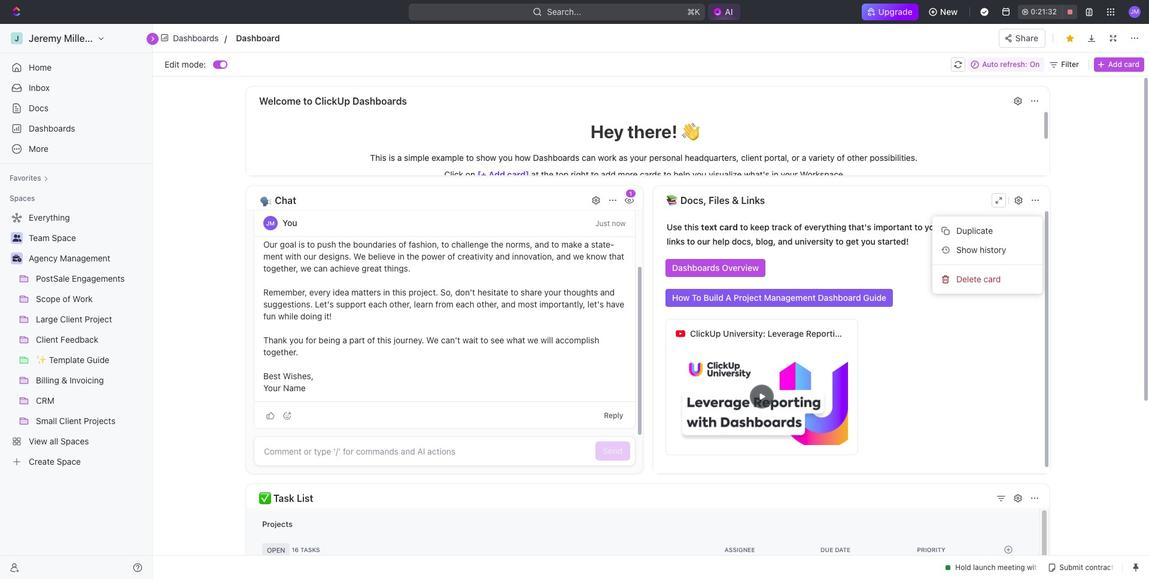 Task type: describe. For each thing, give the bounding box(es) containing it.
of inside the to keep track of everything that's important to you. we've included some links to our help docs, blog, and university to get you started!
[[795, 222, 803, 232]]

agency
[[29, 253, 58, 264]]

have inside "welcome to our exciting fashion project! this is a unique opportunity for us all to come to gether and create something truly special. we're thrilled to have each one of you on board."
[[493, 216, 511, 226]]

new
[[941, 7, 958, 17]]

thoughts
[[564, 287, 599, 298]]

university
[[795, 237, 834, 247]]

new button
[[924, 2, 966, 22]]

innovation,
[[512, 252, 555, 262]]

refresh:
[[1001, 60, 1028, 69]]

together,
[[264, 264, 298, 274]]

add
[[601, 169, 616, 180]]

this inside "welcome to our exciting fashion project! this is a unique opportunity for us all to come to gether and create something truly special. we're thrilled to have each one of you on board."
[[421, 204, 438, 214]]

in inside our goal is to push the boundaries of fashion, to challenge the norms, and to make a state ment with our designs. we believe in the power of creativity and innovation, and we know that together, we can achieve great things.
[[398, 252, 405, 262]]

our inside our goal is to push the boundaries of fashion, to challenge the norms, and to make a state ment with our designs. we believe in the power of creativity and innovation, and we know that together, we can achieve great things.
[[304, 252, 317, 262]]

0 vertical spatial in
[[772, 169, 779, 180]]

mode:
[[182, 59, 206, 69]]

or
[[792, 153, 800, 163]]

0 horizontal spatial dashboards link
[[5, 119, 147, 138]]

0 vertical spatial dashboards link
[[158, 29, 223, 47]]

edit
[[165, 59, 180, 69]]

truly
[[377, 216, 395, 226]]

links
[[667, 237, 685, 247]]

make
[[562, 240, 582, 250]]

duplicate button
[[938, 222, 1039, 241]]

on
[[1031, 60, 1040, 69]]

0 vertical spatial at
[[1044, 29, 1051, 39]]

0 horizontal spatial card
[[720, 222, 738, 232]]

favorites button
[[5, 171, 53, 186]]

hey
[[591, 121, 624, 142]]

clickup logo image
[[1090, 29, 1144, 40]]

headquarters,
[[685, 153, 739, 163]]

card]
[[508, 169, 530, 180]]

goal
[[280, 240, 297, 250]]

1 vertical spatial management
[[765, 293, 816, 303]]

don't
[[455, 287, 476, 298]]

personal
[[650, 153, 683, 163]]

add card
[[1109, 60, 1140, 69]]

clickup university: leverage reporting with dashboards
[[691, 329, 914, 339]]

use
[[667, 222, 683, 232]]

history
[[981, 245, 1007, 255]]

and inside "welcome to our exciting fashion project! this is a unique opportunity for us all to come to gether and create something truly special. we're thrilled to have each one of you on board."
[[291, 216, 306, 226]]

suggestions.
[[264, 299, 313, 310]]

duplicate
[[957, 226, 994, 236]]

now
[[612, 219, 626, 228]]

doing
[[301, 311, 322, 322]]

started!
[[878, 237, 909, 247]]

click
[[445, 169, 464, 180]]

clickup inside button
[[315, 96, 350, 107]]

use this text card
[[667, 222, 738, 232]]

client
[[742, 153, 763, 163]]

that's
[[849, 222, 872, 232]]

our inside the to keep track of everything that's important to you. we've included some links to our help docs, blog, and university to get you started!
[[698, 237, 711, 247]]

send
[[603, 446, 623, 456]]

special.
[[397, 216, 427, 226]]

fashion,
[[409, 240, 439, 250]]

agency management link
[[29, 249, 145, 268]]

and up innovation,
[[535, 240, 550, 250]]

achieve
[[330, 264, 360, 274]]

dashboard
[[818, 293, 862, 303]]

how to build a project management dashboard guide
[[673, 293, 887, 303]]

have inside remember, every idea matters in this project. so, don't hesitate to share your thoughts and suggestions. let's support each other, learn from each other, and most importantly, let's have fun while doing it!
[[607, 299, 625, 310]]

this is a simple example to show you how dashboards can work as your personal headquarters, client portal, or a variety of other possibilities.
[[370, 153, 920, 163]]

send button
[[596, 442, 630, 461]]

remember,
[[264, 287, 307, 298]]

to
[[692, 293, 702, 303]]

great
[[362, 264, 382, 274]]

of left other
[[838, 153, 845, 163]]

reply button
[[600, 409, 629, 423]]

possibilities.
[[870, 153, 918, 163]]

add inside button
[[1109, 60, 1123, 69]]

welcome to clickup dashboards button
[[259, 93, 1007, 110]]

1 vertical spatial add
[[489, 169, 505, 180]]

dashboards overview
[[673, 263, 759, 273]]

visualize
[[709, 169, 742, 180]]

the down fashion,
[[407, 252, 420, 262]]

delete card button
[[938, 270, 1039, 289]]

opportunity
[[484, 204, 529, 214]]

wait
[[463, 335, 479, 346]]

gether
[[264, 204, 611, 226]]

1 other, from the left
[[390, 299, 412, 310]]

[+
[[478, 169, 487, 180]]

that
[[609, 252, 625, 262]]

for inside "welcome to our exciting fashion project! this is a unique opportunity for us all to come to gether and create something truly special. we're thrilled to have each one of you on board."
[[531, 204, 541, 214]]

create
[[308, 216, 332, 226]]

each inside "welcome to our exciting fashion project! this is a unique opportunity for us all to come to gether and create something truly special. we're thrilled to have each one of you on board."
[[513, 216, 532, 226]]

for inside thank you for being a part of this journey. we can't wait to see what we will accomplish together.
[[306, 335, 317, 346]]

fashion
[[359, 204, 387, 214]]

0:21:32
[[1031, 7, 1058, 16]]

projects
[[262, 520, 293, 529]]

and down make
[[557, 252, 571, 262]]

the up designs. at the left top
[[339, 240, 351, 250]]

all
[[555, 204, 564, 214]]

welcome for welcome to our exciting fashion project! this is a unique opportunity for us all to come to gether and create something truly special. we're thrilled to have each one of you on board.
[[264, 204, 299, 214]]

0 vertical spatial your
[[630, 153, 648, 163]]

and inside the to keep track of everything that's important to you. we've included some links to our help docs, blog, and university to get you started!
[[778, 237, 793, 247]]

matters
[[352, 287, 381, 298]]

leverage
[[768, 329, 804, 339]]

is inside our goal is to push the boundaries of fashion, to challenge the norms, and to make a state ment with our designs. we believe in the power of creativity and innovation, and we know that together, we can achieve great things.
[[299, 240, 305, 250]]

work
[[598, 153, 617, 163]]

our goal is to push the boundaries of fashion, to challenge the norms, and to make a state ment with our designs. we believe in the power of creativity and innovation, and we know that together, we can achieve great things.
[[264, 240, 627, 274]]

the left norms, on the left top
[[491, 240, 504, 250]]

we inside thank you for being a part of this journey. we can't wait to see what we will accomplish together.
[[528, 335, 539, 346]]

help inside the to keep track of everything that's important to you. we've included some links to our help docs, blog, and university to get you started!
[[713, 237, 730, 247]]

management inside sidebar 'navigation'
[[60, 253, 110, 264]]

⌘k
[[688, 7, 701, 17]]

variety
[[809, 153, 835, 163]]

show history
[[957, 245, 1007, 255]]

thank
[[264, 335, 287, 346]]

hesitate
[[478, 287, 509, 298]]

0 horizontal spatial each
[[369, 299, 387, 310]]

norms,
[[506, 240, 533, 250]]

welcome for welcome to clickup dashboards
[[259, 96, 301, 107]]

dec
[[994, 29, 1009, 39]]

let's
[[315, 299, 334, 310]]

pm
[[1071, 29, 1082, 39]]

0 horizontal spatial help
[[674, 169, 691, 180]]

our inside "welcome to our exciting fashion project! this is a unique opportunity for us all to come to gether and create something truly special. we're thrilled to have each one of you on board."
[[312, 204, 324, 214]]

hey there! 👋
[[591, 121, 700, 142]]

project!
[[389, 204, 419, 214]]



Task type: vqa. For each thing, say whether or not it's contained in the screenshot.
CLICKUP to the right
yes



Task type: locate. For each thing, give the bounding box(es) containing it.
business time image
[[12, 255, 21, 262]]

you inside the to keep track of everything that's important to you. we've included some links to our help docs, blog, and university to get you started!
[[862, 237, 876, 247]]

this left the journey. at the left bottom
[[378, 335, 392, 346]]

dashboards inside button
[[353, 96, 407, 107]]

your down or
[[781, 169, 798, 180]]

1 vertical spatial on
[[577, 216, 587, 226]]

management right the agency
[[60, 253, 110, 264]]

in inside remember, every idea matters in this project. so, don't hesitate to share your thoughts and suggestions. let's support each other, learn from each other, and most importantly, let's have fun while doing it!
[[384, 287, 390, 298]]

your right as
[[630, 153, 648, 163]]

0 vertical spatial clickup
[[315, 96, 350, 107]]

task
[[274, 494, 295, 504]]

0 horizontal spatial is
[[299, 240, 305, 250]]

0 horizontal spatial management
[[60, 253, 110, 264]]

0 horizontal spatial we
[[354, 252, 366, 262]]

come
[[576, 204, 597, 214]]

project
[[734, 293, 762, 303]]

build
[[704, 293, 724, 303]]

top
[[556, 169, 569, 180]]

can down designs. at the left top
[[314, 264, 328, 274]]

in
[[772, 169, 779, 180], [398, 252, 405, 262], [384, 287, 390, 298]]

1 vertical spatial for
[[306, 335, 317, 346]]

accomplish
[[556, 335, 600, 346]]

get
[[846, 237, 860, 247]]

let's
[[588, 299, 604, 310]]

1 horizontal spatial we
[[427, 335, 439, 346]]

1 vertical spatial at
[[532, 169, 539, 180]]

card down clickup logo
[[1125, 60, 1140, 69]]

add down clickup logo
[[1109, 60, 1123, 69]]

thank you for being a part of this journey. we can't wait to see what we will accomplish together.
[[264, 335, 602, 358]]

2 vertical spatial card
[[984, 274, 1002, 284]]

this inside remember, every idea matters in this project. so, don't hesitate to share your thoughts and suggestions. let's support each other, learn from each other, and most importantly, let's have fun while doing it!
[[393, 287, 407, 298]]

0 horizontal spatial add
[[489, 169, 505, 180]]

0 vertical spatial for
[[531, 204, 541, 214]]

welcome
[[259, 96, 301, 107], [264, 204, 299, 214]]

to
[[303, 96, 313, 107], [466, 153, 474, 163], [591, 169, 599, 180], [664, 169, 672, 180], [302, 204, 309, 214], [566, 204, 574, 214], [600, 204, 611, 214], [483, 216, 490, 226], [741, 222, 749, 232], [915, 222, 923, 232], [687, 237, 696, 247], [836, 237, 844, 247], [307, 240, 315, 250], [442, 240, 450, 250], [552, 240, 560, 250], [511, 287, 519, 298], [481, 335, 489, 346]]

to inside button
[[303, 96, 313, 107]]

0 horizontal spatial on
[[466, 169, 476, 180]]

2 horizontal spatial this
[[685, 222, 699, 232]]

how
[[515, 153, 531, 163]]

0 vertical spatial management
[[60, 253, 110, 264]]

of left fashion,
[[399, 240, 407, 250]]

help down text
[[713, 237, 730, 247]]

it!
[[325, 311, 332, 322]]

1 vertical spatial with
[[848, 329, 865, 339]]

welcome inside button
[[259, 96, 301, 107]]

0 vertical spatial can
[[582, 153, 596, 163]]

1 horizontal spatial this
[[393, 287, 407, 298]]

0 vertical spatial have
[[493, 216, 511, 226]]

links
[[742, 195, 766, 206]]

🗣 chat button
[[259, 192, 585, 209]]

1 vertical spatial have
[[607, 299, 625, 310]]

can left work at the top of the page
[[582, 153, 596, 163]]

1 horizontal spatial clickup
[[691, 329, 721, 339]]

you up together.
[[290, 335, 304, 346]]

1 horizontal spatial help
[[713, 237, 730, 247]]

1 horizontal spatial have
[[607, 299, 625, 310]]

1 vertical spatial your
[[781, 169, 798, 180]]

challenge
[[452, 240, 489, 250]]

dashboards inside sidebar 'navigation'
[[29, 123, 75, 134]]

and left create at top
[[291, 216, 306, 226]]

this
[[370, 153, 387, 163], [421, 204, 438, 214]]

just now
[[596, 219, 626, 228]]

upgrade
[[879, 7, 913, 17]]

our
[[264, 240, 278, 250]]

chat
[[275, 195, 297, 206]]

help down "personal"
[[674, 169, 691, 180]]

remember, every idea matters in this project. so, don't hesitate to share your thoughts and suggestions. let's support each other, learn from each other, and most importantly, let's have fun while doing it!
[[264, 287, 627, 322]]

other, left learn
[[390, 299, 412, 310]]

0 vertical spatial we
[[354, 252, 366, 262]]

1 horizontal spatial each
[[456, 299, 475, 310]]

dec 13, 2023 at 1:07 pm
[[994, 29, 1082, 39]]

1 horizontal spatial at
[[1044, 29, 1051, 39]]

to inside remember, every idea matters in this project. so, don't hesitate to share your thoughts and suggestions. let's support each other, learn from each other, and most importantly, let's have fun while doing it!
[[511, 287, 519, 298]]

1 vertical spatial we
[[301, 264, 312, 274]]

1 horizontal spatial in
[[398, 252, 405, 262]]

every
[[310, 287, 331, 298]]

is inside "welcome to our exciting fashion project! this is a unique opportunity for us all to come to gether and create something truly special. we're thrilled to have each one of you on board."
[[440, 204, 446, 214]]

1 vertical spatial clickup
[[691, 329, 721, 339]]

1 horizontal spatial add
[[1109, 60, 1123, 69]]

1 vertical spatial help
[[713, 237, 730, 247]]

0 vertical spatial with
[[285, 252, 302, 262]]

13,
[[1011, 29, 1021, 39]]

1 vertical spatial in
[[398, 252, 405, 262]]

we right together, at the left of the page
[[301, 264, 312, 274]]

there!
[[628, 121, 678, 142]]

0 vertical spatial help
[[674, 169, 691, 180]]

1 vertical spatial our
[[698, 237, 711, 247]]

and down track
[[778, 237, 793, 247]]

a inside our goal is to push the boundaries of fashion, to challenge the norms, and to make a state ment with our designs. we believe in the power of creativity and innovation, and we know that together, we can achieve great things.
[[585, 240, 589, 250]]

✅ task list button
[[259, 491, 991, 507]]

1 horizontal spatial management
[[765, 293, 816, 303]]

we left will
[[528, 335, 539, 346]]

we down make
[[574, 252, 584, 262]]

reply
[[604, 411, 624, 420]]

and down norms, on the left top
[[496, 252, 510, 262]]

0 horizontal spatial other,
[[390, 299, 412, 310]]

1 horizontal spatial is
[[389, 153, 395, 163]]

on down come
[[577, 216, 587, 226]]

the left top
[[541, 169, 554, 180]]

us
[[544, 204, 553, 214]]

share
[[1016, 33, 1039, 43]]

you down "all"
[[561, 216, 575, 226]]

1 vertical spatial card
[[720, 222, 738, 232]]

auto refresh: on
[[983, 60, 1040, 69]]

project.
[[409, 287, 439, 298]]

1 vertical spatial welcome
[[264, 204, 299, 214]]

and up let's
[[601, 287, 615, 298]]

support
[[336, 299, 366, 310]]

simple
[[404, 153, 430, 163]]

of inside thank you for being a part of this journey. we can't wait to see what we will accomplish together.
[[367, 335, 375, 346]]

2 horizontal spatial your
[[781, 169, 798, 180]]

a inside "welcome to our exciting fashion project! this is a unique opportunity for us all to come to gether and create something truly special. we're thrilled to have each one of you on board."
[[448, 204, 453, 214]]

0 vertical spatial on
[[466, 169, 476, 180]]

push
[[317, 240, 336, 250]]

of right part
[[367, 335, 375, 346]]

1 horizontal spatial other,
[[477, 299, 499, 310]]

each down matters
[[369, 299, 387, 310]]

fun
[[264, 311, 276, 322]]

1 horizontal spatial we
[[528, 335, 539, 346]]

a up we're
[[448, 204, 453, 214]]

1 vertical spatial this
[[393, 287, 407, 298]]

1 horizontal spatial your
[[630, 153, 648, 163]]

one
[[534, 216, 548, 226]]

your up "importantly,"
[[545, 287, 562, 298]]

you down headquarters,
[[693, 169, 707, 180]]

of down "all"
[[551, 216, 558, 226]]

a left part
[[343, 335, 347, 346]]

for left being
[[306, 335, 317, 346]]

2 vertical spatial our
[[304, 252, 317, 262]]

guide
[[864, 293, 887, 303]]

on inside "welcome to our exciting fashion project! this is a unique opportunity for us all to come to gether and create something truly special. we're thrilled to have each one of you on board."
[[577, 216, 587, 226]]

as
[[619, 153, 628, 163]]

at left the 1:07
[[1044, 29, 1051, 39]]

delete
[[957, 274, 982, 284]]

auto
[[983, 60, 999, 69]]

management up leverage
[[765, 293, 816, 303]]

we up great
[[354, 252, 366, 262]]

a left simple
[[398, 153, 402, 163]]

to inside thank you for being a part of this journey. we can't wait to see what we will accomplish together.
[[481, 335, 489, 346]]

on left [+
[[466, 169, 476, 180]]

you left the how
[[499, 153, 513, 163]]

2 vertical spatial this
[[378, 335, 392, 346]]

importantly,
[[540, 299, 586, 310]]

of right track
[[795, 222, 803, 232]]

track
[[772, 222, 793, 232]]

dashboards link down docs link
[[5, 119, 147, 138]]

with down goal in the top left of the page
[[285, 252, 302, 262]]

this right use
[[685, 222, 699, 232]]

this up we're
[[421, 204, 438, 214]]

for
[[531, 204, 541, 214], [306, 335, 317, 346]]

📚 docs, files & links
[[667, 195, 766, 206]]

blog,
[[756, 237, 776, 247]]

each
[[513, 216, 532, 226], [369, 299, 387, 310], [456, 299, 475, 310]]

dashboards
[[173, 33, 219, 43], [353, 96, 407, 107], [29, 123, 75, 134], [533, 153, 580, 163], [673, 263, 720, 273], [867, 329, 914, 339]]

is left simple
[[389, 153, 395, 163]]

our up create at top
[[312, 204, 324, 214]]

we left can't
[[427, 335, 439, 346]]

and left the most
[[502, 299, 516, 310]]

1 horizontal spatial can
[[582, 153, 596, 163]]

our left designs. at the left top
[[304, 252, 317, 262]]

card right the 'delete'
[[984, 274, 1002, 284]]

this left simple
[[370, 153, 387, 163]]

help
[[674, 169, 691, 180], [713, 237, 730, 247]]

example
[[432, 153, 464, 163]]

0 vertical spatial is
[[389, 153, 395, 163]]

0 horizontal spatial your
[[545, 287, 562, 298]]

for left us
[[531, 204, 541, 214]]

1 vertical spatial is
[[440, 204, 446, 214]]

of right power at the top
[[448, 252, 456, 262]]

0 vertical spatial card
[[1125, 60, 1140, 69]]

1 vertical spatial can
[[314, 264, 328, 274]]

sidebar navigation
[[0, 24, 153, 580]]

in up things.
[[398, 252, 405, 262]]

welcome to clickup dashboards
[[259, 96, 407, 107]]

0 vertical spatial add
[[1109, 60, 1123, 69]]

how
[[673, 293, 690, 303]]

1 horizontal spatial with
[[848, 329, 865, 339]]

a right or
[[802, 153, 807, 163]]

with
[[285, 252, 302, 262], [848, 329, 865, 339]]

in down portal,
[[772, 169, 779, 180]]

1 horizontal spatial card
[[984, 274, 1002, 284]]

have right let's
[[607, 299, 625, 310]]

other, down "hesitate"
[[477, 299, 499, 310]]

learn
[[414, 299, 434, 310]]

0 horizontal spatial in
[[384, 287, 390, 298]]

with right reporting
[[848, 329, 865, 339]]

0 horizontal spatial clickup
[[315, 96, 350, 107]]

show
[[476, 153, 497, 163]]

2 vertical spatial in
[[384, 287, 390, 298]]

dashboards link up mode:
[[158, 29, 223, 47]]

1 horizontal spatial dashboards link
[[158, 29, 223, 47]]

creativity
[[458, 252, 494, 262]]

add right [+
[[489, 169, 505, 180]]

2 horizontal spatial card
[[1125, 60, 1140, 69]]

part
[[350, 335, 365, 346]]

you inside "welcome to our exciting fashion project! this is a unique opportunity for us all to come to gether and create something truly special. we're thrilled to have each one of you on board."
[[561, 216, 575, 226]]

show history button
[[938, 241, 1039, 260]]

1 horizontal spatial for
[[531, 204, 541, 214]]

None text field
[[236, 31, 569, 46]]

is right goal in the top left of the page
[[299, 240, 305, 250]]

clickup university: leverage reporting with dashboards link
[[691, 320, 914, 349]]

0 vertical spatial this
[[370, 153, 387, 163]]

board.
[[589, 216, 614, 226]]

click on [+ add card] at the top right to add more cards to help you visualize what's in your workspace.
[[445, 169, 846, 180]]

we
[[574, 252, 584, 262], [301, 264, 312, 274], [528, 335, 539, 346]]

together.
[[264, 347, 298, 358]]

2 horizontal spatial we
[[574, 252, 584, 262]]

1 horizontal spatial this
[[421, 204, 438, 214]]

0 vertical spatial we
[[574, 252, 584, 262]]

1 vertical spatial this
[[421, 204, 438, 214]]

this down things.
[[393, 287, 407, 298]]

✅ task list
[[259, 494, 313, 504]]

your
[[264, 383, 281, 393]]

1 vertical spatial dashboards link
[[5, 119, 147, 138]]

2 vertical spatial is
[[299, 240, 305, 250]]

2 horizontal spatial each
[[513, 216, 532, 226]]

is up we're
[[440, 204, 446, 214]]

0 horizontal spatial we
[[301, 264, 312, 274]]

0 vertical spatial welcome
[[259, 96, 301, 107]]

favorites
[[10, 174, 41, 183]]

each down "don't" at left
[[456, 299, 475, 310]]

keep
[[751, 222, 770, 232]]

we inside our goal is to push the boundaries of fashion, to challenge the norms, and to make a state ment with our designs. we believe in the power of creativity and innovation, and we know that together, we can achieve great things.
[[354, 252, 366, 262]]

0 vertical spatial this
[[685, 222, 699, 232]]

0 vertical spatial our
[[312, 204, 324, 214]]

2 vertical spatial we
[[528, 335, 539, 346]]

with inside our goal is to push the boundaries of fashion, to challenge the norms, and to make a state ment with our designs. we believe in the power of creativity and innovation, and we know that together, we can achieve great things.
[[285, 252, 302, 262]]

1 horizontal spatial on
[[577, 216, 587, 226]]

2 other, from the left
[[477, 299, 499, 310]]

0 horizontal spatial at
[[532, 169, 539, 180]]

you right "get"
[[862, 237, 876, 247]]

our down use this text card
[[698, 237, 711, 247]]

something
[[334, 216, 375, 226]]

2 horizontal spatial is
[[440, 204, 446, 214]]

card for delete card
[[984, 274, 1002, 284]]

welcome inside "welcome to our exciting fashion project! this is a unique opportunity for us all to come to gether and create something truly special. we're thrilled to have each one of you on board."
[[264, 204, 299, 214]]

wishes,
[[283, 371, 314, 382]]

0 horizontal spatial this
[[370, 153, 387, 163]]

card right text
[[720, 222, 738, 232]]

a inside thank you for being a part of this journey. we can't wait to see what we will accomplish together.
[[343, 335, 347, 346]]

2 vertical spatial your
[[545, 287, 562, 298]]

of inside "welcome to our exciting fashion project! this is a unique opportunity for us all to come to gether and create something truly special. we're thrilled to have each one of you on board."
[[551, 216, 558, 226]]

we inside thank you for being a part of this journey. we can't wait to see what we will accomplish together.
[[427, 335, 439, 346]]

0 horizontal spatial this
[[378, 335, 392, 346]]

0 horizontal spatial have
[[493, 216, 511, 226]]

each left one
[[513, 216, 532, 226]]

0 horizontal spatial with
[[285, 252, 302, 262]]

have down opportunity
[[493, 216, 511, 226]]

your inside remember, every idea matters in this project. so, don't hesitate to share your thoughts and suggestions. let's support each other, learn from each other, and most importantly, let's have fun while doing it!
[[545, 287, 562, 298]]

this inside thank you for being a part of this journey. we can't wait to see what we will accomplish together.
[[378, 335, 392, 346]]

2 horizontal spatial in
[[772, 169, 779, 180]]

and
[[291, 216, 306, 226], [778, 237, 793, 247], [535, 240, 550, 250], [496, 252, 510, 262], [557, 252, 571, 262], [601, 287, 615, 298], [502, 299, 516, 310]]

0 horizontal spatial for
[[306, 335, 317, 346]]

in right matters
[[384, 287, 390, 298]]

power
[[422, 252, 446, 262]]

everything
[[805, 222, 847, 232]]

docs link
[[5, 99, 147, 118]]

boundaries
[[353, 240, 397, 250]]

the
[[541, 169, 554, 180], [339, 240, 351, 250], [491, 240, 504, 250], [407, 252, 420, 262]]

a right make
[[585, 240, 589, 250]]

1 vertical spatial we
[[427, 335, 439, 346]]

can inside our goal is to push the boundaries of fashion, to challenge the norms, and to make a state ment with our designs. we believe in the power of creativity and innovation, and we know that together, we can achieve great things.
[[314, 264, 328, 274]]

ment
[[264, 240, 615, 262]]

you inside thank you for being a part of this journey. we can't wait to see what we will accomplish together.
[[290, 335, 304, 346]]

files
[[709, 195, 730, 206]]

text
[[702, 222, 718, 232]]

0 horizontal spatial can
[[314, 264, 328, 274]]

card for add card
[[1125, 60, 1140, 69]]

at right card]
[[532, 169, 539, 180]]

docs
[[29, 103, 49, 113]]



